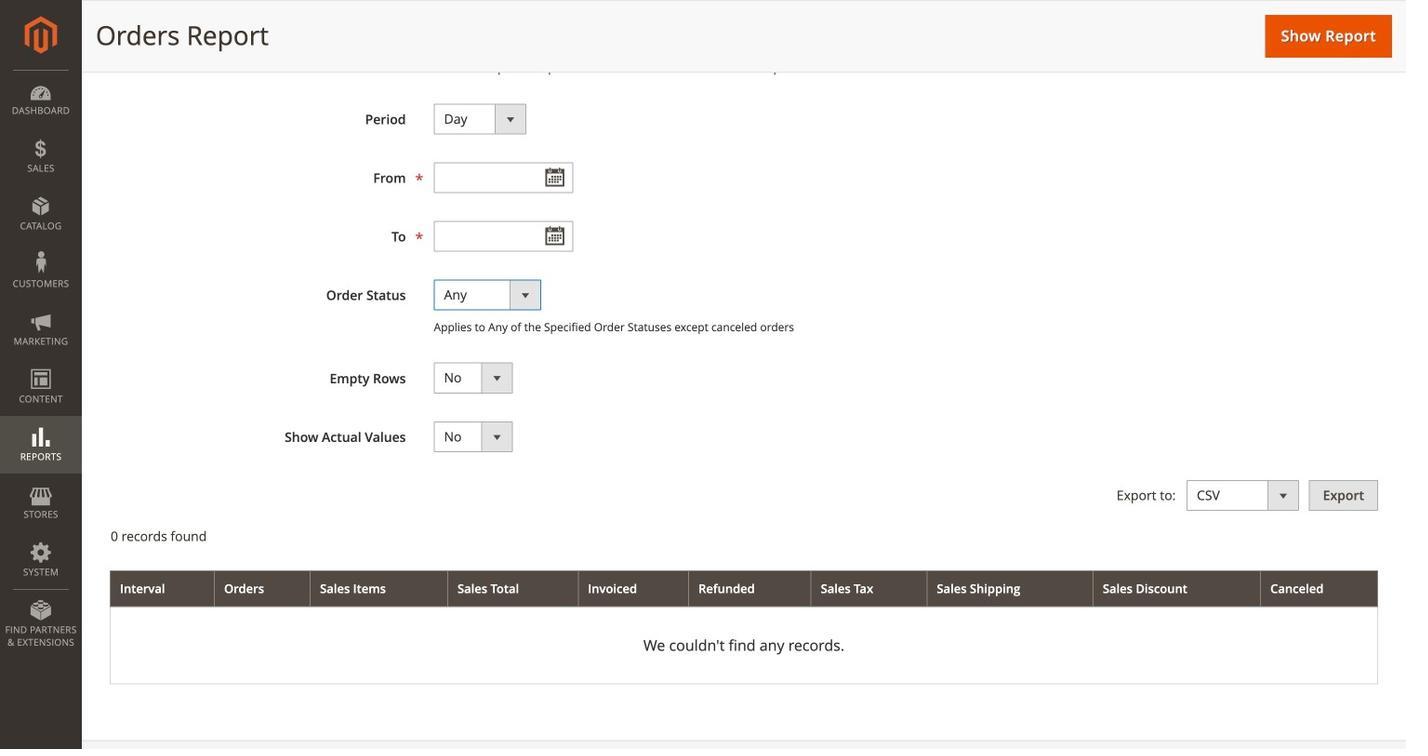 Task type: locate. For each thing, give the bounding box(es) containing it.
None text field
[[434, 162, 574, 193], [434, 221, 574, 252], [434, 162, 574, 193], [434, 221, 574, 252]]

magento admin panel image
[[25, 16, 57, 54]]

menu bar
[[0, 70, 82, 658]]



